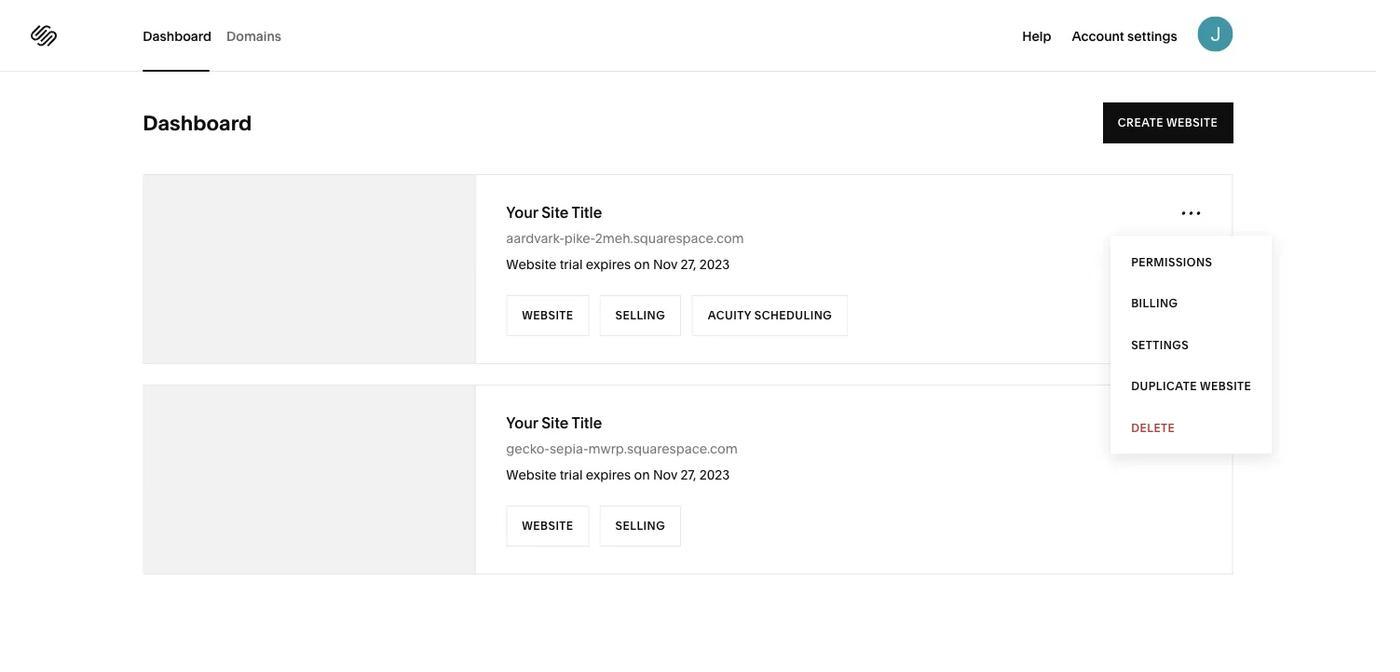 Task type: vqa. For each thing, say whether or not it's contained in the screenshot.
Search field
no



Task type: describe. For each thing, give the bounding box(es) containing it.
your for aardvark-
[[506, 203, 538, 221]]

domains button
[[226, 0, 281, 72]]

gecko-sepia-mwrp.squarespace.com
[[506, 441, 738, 457]]

mwrp.squarespace.com
[[588, 441, 738, 457]]

2023 for gecko-sepia-mwrp.squarespace.com
[[700, 467, 730, 483]]

website trial expires on nov 27, 2023 for pike-
[[506, 257, 730, 273]]

domains
[[226, 28, 281, 44]]

your site title for pike-
[[506, 203, 602, 221]]

account
[[1072, 28, 1124, 44]]

dashboard button
[[143, 0, 211, 72]]

menu containing permissions
[[1111, 236, 1272, 454]]

permissions
[[1131, 255, 1212, 269]]

on for sepia-
[[634, 467, 650, 483]]

settings
[[1131, 338, 1189, 352]]

aardvark-
[[506, 231, 564, 246]]

on for pike-
[[634, 257, 650, 273]]

settings
[[1127, 28, 1177, 44]]

account settings link
[[1072, 26, 1177, 44]]

your site title link for pike-
[[506, 202, 602, 223]]

website link for sepia-
[[506, 506, 589, 547]]

2meh.squarespace.com
[[595, 231, 744, 246]]

site for sepia-
[[541, 414, 569, 432]]

acuity scheduling
[[707, 309, 832, 322]]

billing link
[[1111, 283, 1272, 324]]

sepia-
[[550, 441, 588, 457]]

trial for pike-
[[560, 257, 583, 273]]

nov for 2meh.squarespace.com
[[653, 257, 677, 273]]

selling link for pike-
[[600, 295, 681, 336]]

1 dashboard from the top
[[143, 28, 211, 44]]

title for 2meh.squarespace.com
[[572, 203, 602, 221]]

account settings
[[1072, 28, 1177, 44]]

your for gecko-
[[506, 414, 538, 432]]

nov for mwrp.squarespace.com
[[653, 467, 677, 483]]

selling link for sepia-
[[600, 506, 681, 547]]

create
[[1118, 116, 1164, 130]]

website link for pike-
[[506, 295, 589, 336]]

scheduling
[[754, 309, 832, 322]]

help
[[1022, 28, 1051, 44]]

2023 for aardvark-pike-2meh.squarespace.com
[[700, 257, 730, 273]]

acuity scheduling link
[[692, 295, 848, 336]]



Task type: locate. For each thing, give the bounding box(es) containing it.
title up pike-
[[572, 203, 602, 221]]

delete
[[1131, 421, 1175, 435]]

nov down mwrp.squarespace.com
[[653, 467, 677, 483]]

2023
[[700, 257, 730, 273], [700, 467, 730, 483]]

2 your site title from the top
[[506, 414, 602, 432]]

2 website link from the top
[[506, 506, 589, 547]]

on down aardvark-pike-2meh.squarespace.com
[[634, 257, 650, 273]]

your up aardvark-
[[506, 203, 538, 221]]

1 vertical spatial site
[[541, 414, 569, 432]]

0 vertical spatial your site title link
[[506, 202, 602, 223]]

0 vertical spatial trial
[[560, 257, 583, 273]]

1 vertical spatial nov
[[653, 467, 677, 483]]

2023 down 2meh.squarespace.com
[[700, 257, 730, 273]]

1 vertical spatial website
[[1200, 380, 1251, 393]]

website trial expires on nov 27, 2023 for sepia-
[[506, 467, 730, 483]]

1 vertical spatial your site title link
[[506, 413, 602, 433]]

trial for sepia-
[[560, 467, 583, 483]]

settings link
[[1111, 324, 1272, 366]]

your site title link up aardvark-
[[506, 202, 602, 223]]

your up the gecko-
[[506, 414, 538, 432]]

0 vertical spatial website
[[1167, 116, 1218, 130]]

0 vertical spatial selling link
[[600, 295, 681, 336]]

your site title link for sepia-
[[506, 413, 602, 433]]

site
[[541, 203, 569, 221], [541, 414, 569, 432]]

1 your site title link from the top
[[506, 202, 602, 223]]

2 your from the top
[[506, 414, 538, 432]]

website down settings link
[[1200, 380, 1251, 393]]

website link
[[506, 295, 589, 336], [506, 506, 589, 547]]

27,
[[681, 257, 696, 273], [681, 467, 696, 483]]

your site title
[[506, 203, 602, 221], [506, 414, 602, 432]]

website right create
[[1167, 116, 1218, 130]]

0 vertical spatial expires
[[586, 257, 631, 273]]

website link down aardvark-
[[506, 295, 589, 336]]

dashboard
[[143, 28, 211, 44], [143, 110, 252, 136]]

1 vertical spatial selling
[[616, 519, 665, 533]]

1 vertical spatial dashboard
[[143, 110, 252, 136]]

pike-
[[564, 231, 595, 246]]

expires down aardvark-pike-2meh.squarespace.com
[[586, 257, 631, 273]]

1 vertical spatial on
[[634, 467, 650, 483]]

website inside "button"
[[1200, 380, 1251, 393]]

1 your site title from the top
[[506, 203, 602, 221]]

1 selling link from the top
[[600, 295, 681, 336]]

0 vertical spatial your
[[506, 203, 538, 221]]

2 title from the top
[[572, 414, 602, 432]]

1 2023 from the top
[[700, 257, 730, 273]]

site for pike-
[[541, 203, 569, 221]]

trial
[[560, 257, 583, 273], [560, 467, 583, 483]]

your
[[506, 203, 538, 221], [506, 414, 538, 432]]

selling for sepia-
[[616, 519, 665, 533]]

title up sepia-
[[572, 414, 602, 432]]

expires
[[586, 257, 631, 273], [586, 467, 631, 483]]

acuity
[[707, 309, 751, 322]]

27, for gecko-sepia-mwrp.squarespace.com
[[681, 467, 696, 483]]

2 website trial expires on nov 27, 2023 from the top
[[506, 467, 730, 483]]

help link
[[1022, 26, 1051, 44]]

website trial expires on nov 27, 2023
[[506, 257, 730, 273], [506, 467, 730, 483]]

expires down gecko-sepia-mwrp.squarespace.com
[[586, 467, 631, 483]]

permissions link
[[1111, 241, 1272, 283]]

2 expires from the top
[[586, 467, 631, 483]]

1 vertical spatial 2023
[[700, 467, 730, 483]]

1 vertical spatial your
[[506, 414, 538, 432]]

selling down gecko-sepia-mwrp.squarespace.com
[[616, 519, 665, 533]]

1 27, from the top
[[681, 257, 696, 273]]

1 nov from the top
[[653, 257, 677, 273]]

your site title link
[[506, 202, 602, 223], [506, 413, 602, 433]]

1 website link from the top
[[506, 295, 589, 336]]

tab list containing dashboard
[[143, 0, 296, 72]]

0 vertical spatial your site title
[[506, 203, 602, 221]]

website trial expires on nov 27, 2023 down aardvark-pike-2meh.squarespace.com
[[506, 257, 730, 273]]

0 vertical spatial on
[[634, 257, 650, 273]]

site up aardvark-
[[541, 203, 569, 221]]

2 selling link from the top
[[600, 506, 681, 547]]

2023 down mwrp.squarespace.com
[[700, 467, 730, 483]]

on
[[634, 257, 650, 273], [634, 467, 650, 483]]

website trial expires on nov 27, 2023 down gecko-sepia-mwrp.squarespace.com
[[506, 467, 730, 483]]

delete button
[[1111, 407, 1272, 449]]

2 site from the top
[[541, 414, 569, 432]]

gecko-
[[506, 441, 550, 457]]

selling link down aardvark-pike-2meh.squarespace.com
[[600, 295, 681, 336]]

0 vertical spatial 2023
[[700, 257, 730, 273]]

2 on from the top
[[634, 467, 650, 483]]

selling
[[616, 309, 665, 322], [616, 519, 665, 533]]

1 site from the top
[[541, 203, 569, 221]]

title for mwrp.squarespace.com
[[572, 414, 602, 432]]

selling link down gecko-sepia-mwrp.squarespace.com
[[600, 506, 681, 547]]

1 expires from the top
[[586, 257, 631, 273]]

dashboard down dashboard button in the left top of the page
[[143, 110, 252, 136]]

website
[[1167, 116, 1218, 130], [1200, 380, 1251, 393]]

trial down sepia-
[[560, 467, 583, 483]]

27, for aardvark-pike-2meh.squarespace.com
[[681, 257, 696, 273]]

2 27, from the top
[[681, 467, 696, 483]]

website
[[506, 257, 557, 273], [522, 309, 574, 322], [506, 467, 557, 483], [522, 519, 574, 533]]

0 vertical spatial 27,
[[681, 257, 696, 273]]

0 vertical spatial title
[[572, 203, 602, 221]]

tab list
[[143, 0, 296, 72]]

billing
[[1131, 297, 1178, 310]]

nov
[[653, 257, 677, 273], [653, 467, 677, 483]]

nov down 2meh.squarespace.com
[[653, 257, 677, 273]]

2 trial from the top
[[560, 467, 583, 483]]

1 vertical spatial trial
[[560, 467, 583, 483]]

1 on from the top
[[634, 257, 650, 273]]

1 your from the top
[[506, 203, 538, 221]]

selling down aardvark-pike-2meh.squarespace.com
[[616, 309, 665, 322]]

1 vertical spatial title
[[572, 414, 602, 432]]

1 title from the top
[[572, 203, 602, 221]]

your site title link up sepia-
[[506, 413, 602, 433]]

site up sepia-
[[541, 414, 569, 432]]

selling for pike-
[[616, 309, 665, 322]]

website link down the gecko-
[[506, 506, 589, 547]]

1 vertical spatial 27,
[[681, 467, 696, 483]]

1 vertical spatial website link
[[506, 506, 589, 547]]

2 2023 from the top
[[700, 467, 730, 483]]

2 dashboard from the top
[[143, 110, 252, 136]]

your site title up sepia-
[[506, 414, 602, 432]]

selling link
[[600, 295, 681, 336], [600, 506, 681, 547]]

0 vertical spatial website link
[[506, 295, 589, 336]]

create website
[[1118, 116, 1218, 130]]

duplicate
[[1131, 380, 1197, 393]]

1 vertical spatial website trial expires on nov 27, 2023
[[506, 467, 730, 483]]

1 trial from the top
[[560, 257, 583, 273]]

2 selling from the top
[[616, 519, 665, 533]]

your site title up aardvark-
[[506, 203, 602, 221]]

1 website trial expires on nov 27, 2023 from the top
[[506, 257, 730, 273]]

2 your site title link from the top
[[506, 413, 602, 433]]

create website link
[[1103, 102, 1233, 143]]

duplicate website
[[1131, 380, 1251, 393]]

title
[[572, 203, 602, 221], [572, 414, 602, 432]]

website for duplicate website
[[1200, 380, 1251, 393]]

your site title for sepia-
[[506, 414, 602, 432]]

on down gecko-sepia-mwrp.squarespace.com
[[634, 467, 650, 483]]

trial down pike-
[[560, 257, 583, 273]]

27, down 2meh.squarespace.com
[[681, 257, 696, 273]]

0 vertical spatial site
[[541, 203, 569, 221]]

0 vertical spatial selling
[[616, 309, 665, 322]]

expires for sepia-
[[586, 467, 631, 483]]

0 vertical spatial website trial expires on nov 27, 2023
[[506, 257, 730, 273]]

0 vertical spatial nov
[[653, 257, 677, 273]]

1 selling from the top
[[616, 309, 665, 322]]

1 vertical spatial selling link
[[600, 506, 681, 547]]

0 vertical spatial dashboard
[[143, 28, 211, 44]]

2 nov from the top
[[653, 467, 677, 483]]

aardvark-pike-2meh.squarespace.com
[[506, 231, 744, 246]]

1 vertical spatial expires
[[586, 467, 631, 483]]

menu
[[1111, 236, 1272, 454]]

dashboard left domains button
[[143, 28, 211, 44]]

website for create website
[[1167, 116, 1218, 130]]

duplicate website button
[[1111, 366, 1272, 407]]

1 vertical spatial your site title
[[506, 414, 602, 432]]

27, down mwrp.squarespace.com
[[681, 467, 696, 483]]

expires for pike-
[[586, 257, 631, 273]]



